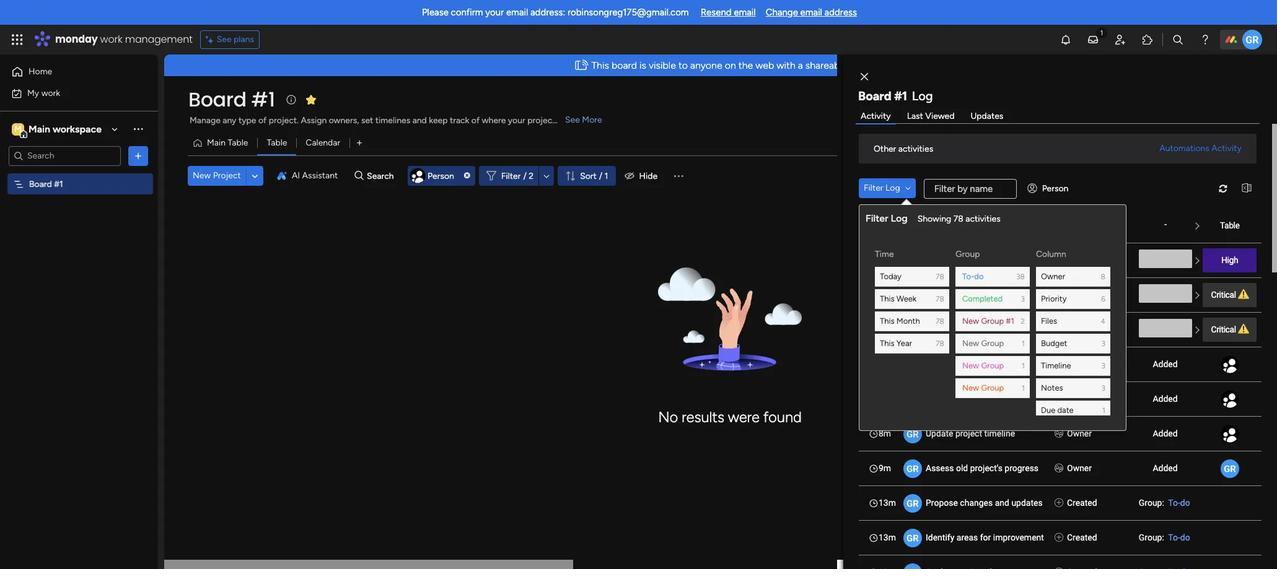 Task type: vqa. For each thing, say whether or not it's contained in the screenshot.
top Working on it
no



Task type: locate. For each thing, give the bounding box(es) containing it.
project left the stands. at left
[[527, 115, 556, 126]]

assistant
[[302, 170, 338, 181]]

created for improvement
[[1067, 533, 1097, 543]]

review
[[926, 325, 953, 335], [926, 394, 953, 404]]

0 horizontal spatial /
[[523, 171, 527, 181]]

2 8m from the top
[[879, 290, 891, 300]]

0 horizontal spatial work
[[41, 88, 60, 98]]

workspace selection element
[[12, 122, 104, 138]]

1 vertical spatial project
[[956, 429, 982, 439]]

greg robinson image
[[1243, 30, 1262, 50]]

1 vertical spatial group:
[[1139, 533, 1164, 543]]

1 vertical spatial log
[[886, 183, 900, 193]]

1 ⚠️️ from the top
[[1238, 290, 1249, 300]]

filter down filter log button
[[866, 213, 888, 224]]

main inside the 'main table' button
[[207, 138, 226, 148]]

1 horizontal spatial /
[[599, 171, 603, 181]]

1 added from the top
[[1153, 359, 1178, 369]]

1 v2 multiple person column image from the top
[[1055, 358, 1063, 371]]

activities down filter by name field
[[966, 214, 1001, 224]]

filter log down filter log button
[[866, 213, 908, 224]]

option
[[0, 173, 158, 175]]

1 vertical spatial created
[[1067, 533, 1097, 543]]

see inside button
[[217, 34, 232, 45]]

filter left angle down image
[[864, 183, 883, 193]]

0 vertical spatial log
[[912, 89, 933, 103]]

old down the 'to-do'
[[959, 290, 971, 300]]

filter log
[[864, 183, 900, 193], [866, 213, 908, 224]]

project's down new group #1
[[973, 359, 1006, 369]]

1 horizontal spatial main
[[207, 138, 226, 148]]

priority right column
[[1067, 255, 1095, 265]]

see more
[[565, 115, 602, 125]]

ai assistant button
[[272, 166, 343, 186]]

2 created from the top
[[1067, 533, 1097, 543]]

main
[[29, 123, 50, 135], [207, 138, 226, 148]]

updates
[[1012, 498, 1043, 508]]

1 email from the left
[[506, 7, 528, 18]]

export to excel image
[[1237, 184, 1257, 193]]

1 horizontal spatial your
[[508, 115, 525, 126]]

files
[[1041, 317, 1057, 326]]

1 vertical spatial 2
[[1021, 317, 1025, 326]]

/ left arrow down icon
[[523, 171, 527, 181]]

year
[[897, 339, 912, 348]]

activity inside 'button'
[[1212, 143, 1242, 154]]

0 vertical spatial filter log
[[864, 183, 900, 193]]

log up last
[[912, 89, 933, 103]]

3 new group from the top
[[962, 383, 1004, 393]]

2 retrieve from the top
[[926, 359, 957, 369]]

8m
[[879, 255, 891, 265], [879, 290, 891, 300], [879, 325, 891, 335], [879, 429, 891, 439]]

showing
[[918, 214, 951, 224]]

0 vertical spatial new group
[[962, 339, 1004, 348]]

1 horizontal spatial work
[[100, 32, 122, 46]]

0 vertical spatial do
[[974, 272, 984, 281]]

3
[[1021, 295, 1025, 303], [1102, 339, 1106, 348], [1102, 362, 1106, 370], [1102, 384, 1106, 393]]

0 vertical spatial goals
[[1004, 325, 1025, 335]]

goals left files
[[1004, 325, 1025, 335]]

0 vertical spatial critical ⚠️️
[[1211, 290, 1249, 300]]

2 assess old project's progress from the top
[[926, 464, 1039, 473]]

priority left 6
[[1067, 290, 1095, 300]]

8m for assess
[[879, 255, 891, 265]]

review old project's goals up update project timeline
[[926, 394, 1025, 404]]

v2 multiple person column image
[[1055, 358, 1063, 371], [1055, 393, 1063, 406], [1055, 428, 1063, 441], [1055, 462, 1063, 475]]

web
[[756, 59, 774, 71]]

address
[[825, 7, 857, 18]]

on
[[725, 59, 736, 71]]

work inside my work button
[[41, 88, 60, 98]]

anyone
[[690, 59, 722, 71]]

78 for this week
[[936, 295, 944, 303]]

the
[[739, 59, 753, 71]]

board #1 inside list box
[[29, 179, 63, 189]]

assess down "showing"
[[926, 255, 954, 265]]

filter log left angle down image
[[864, 183, 900, 193]]

log inside button
[[886, 183, 900, 193]]

0 horizontal spatial of
[[258, 115, 267, 126]]

2 progress from the top
[[1005, 464, 1039, 473]]

1 progress from the top
[[1005, 255, 1039, 265]]

priority left 4
[[1067, 325, 1095, 335]]

main down manage
[[207, 138, 226, 148]]

0 horizontal spatial board
[[29, 179, 52, 189]]

1 horizontal spatial and
[[995, 498, 1009, 508]]

78 right "showing"
[[954, 214, 964, 224]]

3m
[[879, 221, 891, 231]]

13m down 9m
[[879, 498, 896, 508]]

critical for review old project's goals
[[1211, 325, 1236, 335]]

calendar button
[[296, 133, 350, 153]]

1 vertical spatial work
[[41, 88, 60, 98]]

1 vertical spatial review
[[926, 394, 953, 404]]

2 email from the left
[[734, 7, 756, 18]]

0 vertical spatial group:
[[1139, 498, 1164, 508]]

4 8m from the top
[[879, 429, 891, 439]]

0 horizontal spatial person button
[[408, 166, 475, 186]]

0 vertical spatial assess
[[926, 255, 954, 265]]

0 vertical spatial progress
[[1005, 255, 1039, 265]]

1 horizontal spatial 2
[[1021, 317, 1025, 326]]

results
[[682, 409, 724, 427]]

see
[[217, 34, 232, 45], [565, 115, 580, 125]]

3 v2 multiple person column image from the top
[[1055, 428, 1063, 441]]

0 vertical spatial activity
[[861, 111, 891, 121]]

to- up help button
[[1168, 498, 1180, 508]]

#1
[[251, 86, 275, 113], [894, 89, 907, 103], [54, 179, 63, 189], [1006, 317, 1014, 326]]

1 vertical spatial and
[[995, 498, 1009, 508]]

1 vertical spatial activities
[[966, 214, 1001, 224]]

1 vertical spatial group: to-do
[[1139, 533, 1190, 543]]

added
[[1153, 359, 1178, 369], [1153, 394, 1178, 404], [1153, 429, 1178, 439], [1153, 464, 1178, 473]]

options image
[[132, 150, 144, 162]]

see more link
[[564, 114, 603, 126]]

table down any
[[228, 138, 248, 148]]

angle down image
[[252, 171, 258, 181]]

and left updates
[[995, 498, 1009, 508]]

list box
[[859, 208, 1262, 570]]

progress up updates
[[1005, 464, 1039, 473]]

board #1
[[188, 86, 275, 113], [29, 179, 63, 189]]

2 retrieve old project's files from the top
[[926, 359, 1024, 369]]

apps image
[[1142, 33, 1154, 46]]

#1 inside the board #1 list box
[[54, 179, 63, 189]]

progress
[[1005, 255, 1039, 265], [1005, 464, 1039, 473]]

78 right year
[[936, 339, 944, 348]]

board
[[188, 86, 247, 113], [858, 89, 891, 103], [29, 179, 52, 189]]

1 vertical spatial filter
[[864, 183, 883, 193]]

please confirm your email address: robinsongreg175@gmail.com
[[422, 7, 689, 18]]

identify
[[926, 533, 955, 543]]

board down the close icon
[[858, 89, 891, 103]]

38
[[1016, 272, 1025, 281]]

1 vertical spatial ⚠️️
[[1238, 325, 1249, 335]]

owner for second v2 multiple person column icon from the bottom of the page
[[1067, 429, 1092, 439]]

created right updates
[[1067, 498, 1097, 508]]

email right resend
[[734, 7, 756, 18]]

1 horizontal spatial of
[[472, 115, 480, 126]]

1 vertical spatial retrieve
[[926, 359, 957, 369]]

month
[[897, 317, 920, 326]]

1 group: to-do from the top
[[1139, 498, 1190, 508]]

1 horizontal spatial person
[[1042, 183, 1069, 194]]

/ right sort
[[599, 171, 603, 181]]

0 vertical spatial dapulse plus image
[[1055, 497, 1063, 510]]

due
[[1041, 406, 1056, 415]]

13m left identify
[[879, 533, 896, 543]]

0 vertical spatial project
[[527, 115, 556, 126]]

1 vertical spatial new group
[[962, 361, 1004, 370]]

#1 up type
[[251, 86, 275, 113]]

see left plans
[[217, 34, 232, 45]]

8m down "today" on the right of page
[[879, 290, 891, 300]]

1 horizontal spatial project
[[956, 429, 982, 439]]

filter log inside button
[[864, 183, 900, 193]]

for
[[980, 533, 991, 543]]

8m for update
[[879, 429, 891, 439]]

0 horizontal spatial board #1
[[29, 179, 63, 189]]

no results image
[[658, 268, 802, 393]]

2 ⚠️️ from the top
[[1238, 325, 1249, 335]]

⚠️️
[[1238, 290, 1249, 300], [1238, 325, 1249, 335]]

created right dapulse plus icon
[[1067, 533, 1097, 543]]

to- left help
[[1168, 533, 1180, 543]]

1 vertical spatial critical
[[1211, 325, 1236, 335]]

of right type
[[258, 115, 267, 126]]

select product image
[[11, 33, 24, 46]]

0 vertical spatial created
[[1067, 498, 1097, 508]]

assess
[[926, 255, 954, 265], [926, 464, 954, 473]]

board up any
[[188, 86, 247, 113]]

to- up completed
[[962, 272, 974, 281]]

dapulse plus image
[[1055, 497, 1063, 510], [1055, 566, 1063, 570]]

0 horizontal spatial main
[[29, 123, 50, 135]]

board #1 down search in workspace field
[[29, 179, 63, 189]]

1 vertical spatial files
[[1008, 359, 1024, 369]]

8m up this year
[[879, 325, 891, 335]]

1 vertical spatial see
[[565, 115, 580, 125]]

2 vertical spatial new group
[[962, 383, 1004, 393]]

1 8m from the top
[[879, 255, 891, 265]]

0 vertical spatial 2
[[529, 171, 534, 181]]

8m up "today" on the right of page
[[879, 255, 891, 265]]

project's up the 'to-do'
[[970, 255, 1003, 265]]

main inside workspace selection element
[[29, 123, 50, 135]]

assign
[[301, 115, 327, 126]]

0 vertical spatial review old project's goals
[[926, 325, 1025, 335]]

m
[[14, 124, 22, 134]]

⚠️️ for review old project's goals
[[1238, 325, 1249, 335]]

ai logo image
[[277, 171, 287, 181]]

email left address:
[[506, 7, 528, 18]]

workspace options image
[[132, 123, 144, 135]]

1 vertical spatial 13m
[[879, 533, 896, 543]]

budget
[[1041, 339, 1067, 348]]

improvement
[[993, 533, 1044, 543]]

work right 'monday'
[[100, 32, 122, 46]]

2 group: from the top
[[1139, 533, 1164, 543]]

2 / from the left
[[599, 171, 603, 181]]

filter inside button
[[864, 183, 883, 193]]

1 vertical spatial your
[[508, 115, 525, 126]]

project's down completed
[[969, 325, 1002, 335]]

1 vertical spatial person
[[1042, 183, 1069, 194]]

to-
[[962, 272, 974, 281], [1168, 498, 1180, 508], [1168, 533, 1180, 543]]

work right my
[[41, 88, 60, 98]]

showing 78 activities
[[918, 214, 1001, 224]]

1 vertical spatial progress
[[1005, 464, 1039, 473]]

do for improvement
[[1180, 533, 1190, 543]]

1 assess old project's progress from the top
[[926, 255, 1039, 265]]

owner for fourth v2 multiple person column icon from the bottom
[[1067, 359, 1092, 369]]

filter
[[501, 171, 521, 181], [864, 183, 883, 193], [866, 213, 888, 224]]

1 horizontal spatial see
[[565, 115, 580, 125]]

filter / 2
[[501, 171, 534, 181]]

0 vertical spatial board #1
[[188, 86, 275, 113]]

1 right sort
[[605, 171, 608, 181]]

main for main table
[[207, 138, 226, 148]]

0 vertical spatial work
[[100, 32, 122, 46]]

2 vertical spatial to-
[[1168, 533, 1180, 543]]

2 assess from the top
[[926, 464, 954, 473]]

close image
[[861, 72, 868, 81]]

1 horizontal spatial activity
[[1212, 143, 1242, 154]]

no results were found
[[658, 409, 802, 427]]

1 vertical spatial assess old project's progress
[[926, 464, 1039, 473]]

table up high
[[1220, 221, 1240, 231]]

assess down update
[[926, 464, 954, 473]]

board down search in workspace field
[[29, 179, 52, 189]]

this left year
[[880, 339, 895, 348]]

change email address link
[[766, 7, 857, 18]]

0 vertical spatial group: to-do
[[1139, 498, 1190, 508]]

refresh image
[[1213, 184, 1233, 193]]

board #1 up any
[[188, 86, 275, 113]]

goals up timeline on the bottom
[[1004, 394, 1025, 404]]

project inside 'list box'
[[956, 429, 982, 439]]

1 created from the top
[[1067, 498, 1097, 508]]

2 review from the top
[[926, 394, 953, 404]]

2
[[529, 171, 534, 181], [1021, 317, 1025, 326]]

#1 up last
[[894, 89, 907, 103]]

retrieve old project's files down the 'to-do'
[[926, 290, 1024, 300]]

2 13m from the top
[[879, 533, 896, 543]]

added for second v2 multiple person column icon from the bottom of the page
[[1153, 429, 1178, 439]]

1 13m from the top
[[879, 498, 896, 508]]

1 horizontal spatial activities
[[966, 214, 1001, 224]]

no
[[658, 409, 678, 427]]

1 vertical spatial review old project's goals
[[926, 394, 1025, 404]]

0 vertical spatial critical
[[1211, 290, 1236, 300]]

new project button
[[188, 166, 246, 186]]

1 vertical spatial board #1
[[29, 179, 63, 189]]

1 vertical spatial do
[[1180, 498, 1190, 508]]

table inside button
[[267, 138, 287, 148]]

3 for completed
[[1021, 295, 1025, 303]]

0 vertical spatial retrieve old project's files
[[926, 290, 1024, 300]]

notifications image
[[1060, 33, 1072, 46]]

1 vertical spatial retrieve old project's files
[[926, 359, 1024, 369]]

email right change
[[800, 7, 822, 18]]

show board description image
[[284, 94, 299, 106]]

project right update
[[956, 429, 982, 439]]

13m for identify areas for improvement
[[879, 533, 896, 543]]

4
[[1101, 317, 1106, 326]]

1 critical from the top
[[1211, 290, 1236, 300]]

1 horizontal spatial email
[[734, 7, 756, 18]]

areas
[[957, 533, 978, 543]]

1 vertical spatial assess
[[926, 464, 954, 473]]

your right where
[[508, 115, 525, 126]]

board #1 list box
[[0, 171, 158, 362]]

main for main workspace
[[29, 123, 50, 135]]

1 retrieve from the top
[[926, 290, 957, 300]]

old up the 'to-do'
[[956, 255, 968, 265]]

files left timeline
[[1008, 359, 1024, 369]]

other activities
[[874, 143, 933, 154]]

assess for 9m
[[926, 464, 954, 473]]

ai assistant
[[292, 170, 338, 181]]

0 vertical spatial review
[[926, 325, 953, 335]]

0 vertical spatial your
[[485, 7, 504, 18]]

assess old project's progress up the 'to-do'
[[926, 255, 1039, 265]]

8m for retrieve
[[879, 290, 891, 300]]

progress for owner
[[1005, 464, 1039, 473]]

this left week
[[880, 294, 895, 304]]

review old project's goals down completed
[[926, 325, 1025, 335]]

retrieve old project's files down new group #1
[[926, 359, 1024, 369]]

last viewed
[[907, 111, 955, 121]]

this left board
[[591, 59, 609, 71]]

this
[[591, 59, 609, 71], [880, 294, 895, 304], [880, 317, 895, 326], [880, 339, 895, 348]]

0 horizontal spatial activity
[[861, 111, 891, 121]]

set
[[361, 115, 373, 126]]

menu image
[[672, 170, 685, 182]]

0 horizontal spatial email
[[506, 7, 528, 18]]

2 critical ⚠️️ from the top
[[1211, 325, 1249, 335]]

of right the track
[[472, 115, 480, 126]]

#1 down search in workspace field
[[54, 179, 63, 189]]

2 added from the top
[[1153, 394, 1178, 404]]

8m up 9m
[[879, 429, 891, 439]]

0 vertical spatial 13m
[[879, 498, 896, 508]]

table
[[228, 138, 248, 148], [267, 138, 287, 148], [926, 221, 947, 231], [1220, 221, 1240, 231]]

1 vertical spatial activity
[[1212, 143, 1242, 154]]

any
[[223, 115, 236, 126]]

activities right other
[[898, 143, 933, 154]]

1 assess from the top
[[926, 255, 954, 265]]

1 horizontal spatial board
[[188, 86, 247, 113]]

change
[[766, 7, 798, 18]]

3 email from the left
[[800, 7, 822, 18]]

1 vertical spatial critical ⚠️️
[[1211, 325, 1249, 335]]

2 of from the left
[[472, 115, 480, 126]]

0 horizontal spatial person
[[428, 171, 454, 181]]

2 vertical spatial do
[[1180, 533, 1190, 543]]

0 vertical spatial ⚠️️
[[1238, 290, 1249, 300]]

2 critical from the top
[[1211, 325, 1236, 335]]

group
[[956, 249, 980, 260], [981, 317, 1004, 326], [981, 339, 1004, 348], [981, 361, 1004, 370], [981, 383, 1004, 393]]

1 / from the left
[[523, 171, 527, 181]]

2 group: to-do from the top
[[1139, 533, 1190, 543]]

2 left files
[[1021, 317, 1025, 326]]

0 vertical spatial retrieve
[[926, 290, 957, 300]]

3 added from the top
[[1153, 429, 1178, 439]]

0 vertical spatial main
[[29, 123, 50, 135]]

78 right week
[[936, 295, 944, 303]]

project.
[[269, 115, 299, 126]]

your right confirm
[[485, 7, 504, 18]]

old
[[956, 255, 968, 265], [959, 290, 971, 300], [955, 325, 967, 335], [959, 359, 971, 369], [955, 394, 967, 404], [956, 464, 968, 473]]

13m
[[879, 498, 896, 508], [879, 533, 896, 543]]

this for this month
[[880, 317, 895, 326]]

1 vertical spatial goals
[[1004, 394, 1025, 404]]

change email address
[[766, 7, 857, 18]]

0 vertical spatial files
[[1008, 290, 1024, 300]]

dapulse plus image right updates
[[1055, 497, 1063, 510]]

angle down image
[[905, 184, 911, 193]]

priority for retrieve old project's files
[[1067, 290, 1095, 300]]

78 left the 'to-do'
[[936, 272, 944, 281]]

main right "workspace" image
[[29, 123, 50, 135]]

3 8m from the top
[[879, 325, 891, 335]]

owner
[[1041, 272, 1065, 281], [1067, 359, 1092, 369], [1067, 394, 1092, 404], [1067, 429, 1092, 439], [1067, 464, 1092, 473]]

dapulse plus image down dapulse plus icon
[[1055, 566, 1063, 570]]

group: to-do
[[1139, 498, 1190, 508], [1139, 533, 1190, 543]]

work for my
[[41, 88, 60, 98]]

files down 38
[[1008, 290, 1024, 300]]

to- for propose changes and updates
[[1168, 498, 1180, 508]]

with
[[777, 59, 796, 71]]

v2 search image
[[355, 169, 364, 183]]

log
[[912, 89, 933, 103], [886, 183, 900, 193], [891, 213, 908, 224]]

project
[[213, 170, 241, 181]]

board inside list box
[[29, 179, 52, 189]]

2 vertical spatial filter
[[866, 213, 888, 224]]

address:
[[530, 7, 565, 18]]

project's
[[970, 255, 1003, 265], [973, 290, 1006, 300], [969, 325, 1002, 335], [973, 359, 1006, 369], [969, 394, 1002, 404], [970, 464, 1003, 473]]

and left keep
[[413, 115, 427, 126]]

a
[[798, 59, 803, 71]]

remove from favorites image
[[305, 93, 317, 106]]

0 horizontal spatial activities
[[898, 143, 933, 154]]

assess old project's progress
[[926, 255, 1039, 265], [926, 464, 1039, 473]]

1 vertical spatial to-
[[1168, 498, 1180, 508]]

table down project.
[[267, 138, 287, 148]]

assess old project's progress up propose changes and updates
[[926, 464, 1039, 473]]

review right month
[[926, 325, 953, 335]]

last
[[907, 111, 923, 121]]

this for this  board is visible to anyone on the web with a shareable link
[[591, 59, 609, 71]]

group:
[[1139, 498, 1164, 508], [1139, 533, 1164, 543]]

6
[[1101, 295, 1106, 303]]

0 vertical spatial person
[[428, 171, 454, 181]]

confirm
[[451, 7, 483, 18]]

review up update
[[926, 394, 953, 404]]

filter left arrow down icon
[[501, 171, 521, 181]]

1 horizontal spatial person button
[[1022, 178, 1076, 198]]

4 added from the top
[[1153, 464, 1178, 473]]

changes
[[960, 498, 993, 508]]

owners,
[[329, 115, 359, 126]]

plans
[[234, 34, 254, 45]]

activity up refresh image
[[1212, 143, 1242, 154]]

1 group: from the top
[[1139, 498, 1164, 508]]

#1 left files
[[1006, 317, 1014, 326]]

this left month
[[880, 317, 895, 326]]

1 critical ⚠️️ from the top
[[1211, 290, 1249, 300]]

arrow down image
[[539, 169, 554, 183]]

0 horizontal spatial see
[[217, 34, 232, 45]]

update
[[926, 429, 953, 439]]

activity down board #1 log
[[861, 111, 891, 121]]

78 right month
[[936, 317, 944, 326]]



Task type: describe. For each thing, give the bounding box(es) containing it.
workspace
[[53, 123, 102, 135]]

resend
[[701, 7, 732, 18]]

animation image
[[571, 55, 591, 76]]

1 review from the top
[[926, 325, 953, 335]]

work for monday
[[100, 32, 122, 46]]

workspace image
[[12, 122, 24, 136]]

2 goals from the top
[[1004, 394, 1025, 404]]

/ for 2
[[523, 171, 527, 181]]

management
[[125, 32, 193, 46]]

sort
[[580, 171, 597, 181]]

group: for identify areas for improvement
[[1139, 533, 1164, 543]]

owner for second v2 multiple person column icon from the top of the page
[[1067, 394, 1092, 404]]

main table button
[[188, 133, 257, 153]]

3 for budget
[[1102, 339, 1106, 348]]

hide
[[639, 171, 658, 181]]

see plans button
[[200, 30, 260, 49]]

table inside button
[[228, 138, 248, 148]]

do for updates
[[1180, 498, 1190, 508]]

9m
[[879, 464, 891, 473]]

2 vertical spatial log
[[891, 213, 908, 224]]

completed
[[962, 294, 1003, 304]]

added for second v2 multiple person column icon from the top of the page
[[1153, 394, 1178, 404]]

priority for review old project's goals
[[1067, 325, 1095, 335]]

0 horizontal spatial your
[[485, 7, 504, 18]]

project's down the 'to-do'
[[973, 290, 1006, 300]]

1 right date
[[1103, 406, 1106, 415]]

this for this week
[[880, 294, 895, 304]]

where
[[482, 115, 506, 126]]

78 for today
[[936, 272, 944, 281]]

calendar
[[306, 138, 340, 148]]

critical ⚠️️ for retrieve old project's files
[[1211, 290, 1249, 300]]

1 files from the top
[[1008, 290, 1024, 300]]

dapulse close image
[[464, 173, 470, 179]]

added for fourth v2 multiple person column icon from the bottom
[[1153, 359, 1178, 369]]

progress for priority
[[1005, 255, 1039, 265]]

old up update project timeline
[[955, 394, 967, 404]]

manage any type of project. assign owners, set timelines and keep track of where your project stands.
[[190, 115, 585, 126]]

this for this year
[[880, 339, 895, 348]]

priority for assess old project's progress
[[1067, 255, 1095, 265]]

email for change email address
[[800, 7, 822, 18]]

/ for 1
[[599, 171, 603, 181]]

13m for propose changes and updates
[[879, 498, 896, 508]]

project's up timeline on the bottom
[[969, 394, 1002, 404]]

main table
[[207, 138, 248, 148]]

my work
[[27, 88, 60, 98]]

home
[[29, 66, 52, 77]]

monday work management
[[55, 32, 193, 46]]

group: to-do for updates
[[1139, 498, 1190, 508]]

board #1 log
[[858, 89, 933, 103]]

2 review old project's goals from the top
[[926, 394, 1025, 404]]

1 horizontal spatial board #1
[[188, 86, 275, 113]]

4 v2 multiple person column image from the top
[[1055, 462, 1063, 475]]

1 vertical spatial filter log
[[866, 213, 908, 224]]

0 vertical spatial filter
[[501, 171, 521, 181]]

update project timeline
[[926, 429, 1015, 439]]

3 for timeline
[[1102, 362, 1106, 370]]

resend email
[[701, 7, 756, 18]]

0 vertical spatial and
[[413, 115, 427, 126]]

email for resend email
[[734, 7, 756, 18]]

1 goals from the top
[[1004, 325, 1025, 335]]

and inside 'list box'
[[995, 498, 1009, 508]]

1 of from the left
[[258, 115, 267, 126]]

home button
[[7, 62, 133, 82]]

old down completed
[[955, 325, 967, 335]]

updates
[[971, 111, 1004, 121]]

2 files from the top
[[1008, 359, 1024, 369]]

robinsongreg175@gmail.com
[[568, 7, 689, 18]]

new group #1
[[962, 317, 1014, 326]]

2 v2 multiple person column image from the top
[[1055, 393, 1063, 406]]

new inside button
[[193, 170, 211, 181]]

automations activity button
[[1155, 139, 1247, 159]]

this  board is visible to anyone on the web with a shareable link
[[591, 59, 864, 71]]

search everything image
[[1172, 33, 1184, 46]]

Board #1 field
[[185, 86, 278, 113]]

help button
[[1172, 534, 1215, 555]]

stands.
[[558, 115, 585, 126]]

help image
[[1199, 33, 1212, 46]]

date
[[1058, 406, 1074, 415]]

today
[[880, 272, 902, 281]]

dapulse plus image
[[1055, 532, 1063, 545]]

group: for propose changes and updates
[[1139, 498, 1164, 508]]

automations
[[1160, 143, 1210, 154]]

to-do
[[962, 272, 984, 281]]

old down new group #1
[[959, 359, 971, 369]]

this month
[[880, 317, 920, 326]]

resend email link
[[701, 7, 756, 18]]

old down update project timeline
[[956, 464, 968, 473]]

critical for retrieve old project's files
[[1211, 290, 1236, 300]]

hide button
[[619, 166, 665, 186]]

new team image
[[408, 166, 428, 186]]

3 for notes
[[1102, 384, 1106, 393]]

due date
[[1041, 406, 1074, 415]]

priority up files
[[1041, 294, 1067, 304]]

assess old project's progress for priority
[[926, 255, 1039, 265]]

this week
[[880, 294, 917, 304]]

more
[[582, 115, 602, 125]]

filter log button
[[859, 178, 916, 198]]

found
[[763, 409, 802, 427]]

my
[[27, 88, 39, 98]]

1 new group from the top
[[962, 339, 1004, 348]]

manage
[[190, 115, 220, 126]]

this year
[[880, 339, 912, 348]]

1 left budget
[[1022, 339, 1025, 348]]

1 image
[[1096, 25, 1107, 39]]

2 dapulse plus image from the top
[[1055, 566, 1063, 570]]

ai
[[292, 170, 300, 181]]

see for see more
[[565, 115, 580, 125]]

Search field
[[364, 167, 401, 185]]

is
[[640, 59, 646, 71]]

link
[[850, 59, 864, 71]]

assess old project's progress for owner
[[926, 464, 1039, 473]]

0 horizontal spatial 2
[[529, 171, 534, 181]]

time
[[875, 249, 894, 260]]

to- for identify areas for improvement
[[1168, 533, 1180, 543]]

78 for this year
[[936, 339, 944, 348]]

monday
[[55, 32, 98, 46]]

inbox image
[[1087, 33, 1099, 46]]

8m for review
[[879, 325, 891, 335]]

critical ⚠️️ for review old project's goals
[[1211, 325, 1249, 335]]

other
[[874, 143, 896, 154]]

created for updates
[[1067, 498, 1097, 508]]

new project
[[193, 170, 241, 181]]

Search in workspace field
[[26, 149, 103, 163]]

Filter by name field
[[924, 179, 1017, 199]]

viewed
[[925, 111, 955, 121]]

0 vertical spatial to-
[[962, 272, 974, 281]]

see for see plans
[[217, 34, 232, 45]]

invite members image
[[1114, 33, 1127, 46]]

track
[[450, 115, 469, 126]]

help
[[1183, 538, 1205, 551]]

1 retrieve old project's files from the top
[[926, 290, 1024, 300]]

week
[[897, 294, 917, 304]]

2 new group from the top
[[962, 361, 1004, 370]]

timeline
[[984, 429, 1015, 439]]

add view image
[[357, 139, 362, 148]]

list box containing 3m
[[859, 208, 1262, 570]]

1 dapulse plus image from the top
[[1055, 497, 1063, 510]]

0 horizontal spatial project
[[527, 115, 556, 126]]

owner for fourth v2 multiple person column icon
[[1067, 464, 1092, 473]]

78 for this month
[[936, 317, 944, 326]]

identify areas for improvement
[[926, 533, 1044, 543]]

table down filter by name field
[[926, 221, 947, 231]]

see plans
[[217, 34, 254, 45]]

automations activity
[[1160, 143, 1242, 154]]

sort / 1
[[580, 171, 608, 181]]

2 horizontal spatial board
[[858, 89, 891, 103]]

my work button
[[7, 83, 133, 103]]

0 vertical spatial activities
[[898, 143, 933, 154]]

timeline
[[1041, 361, 1071, 370]]

1 review old project's goals from the top
[[926, 325, 1025, 335]]

8
[[1101, 272, 1106, 281]]

timelines
[[375, 115, 410, 126]]

to
[[679, 59, 688, 71]]

⚠️️ for retrieve old project's files
[[1238, 290, 1249, 300]]

1 left timeline
[[1022, 362, 1025, 370]]

assess for 8m
[[926, 255, 954, 265]]

propose
[[926, 498, 958, 508]]

1 left notes
[[1022, 384, 1025, 393]]

group: to-do for improvement
[[1139, 533, 1190, 543]]

project's up propose changes and updates
[[970, 464, 1003, 473]]

visible
[[649, 59, 676, 71]]

were
[[728, 409, 760, 427]]



